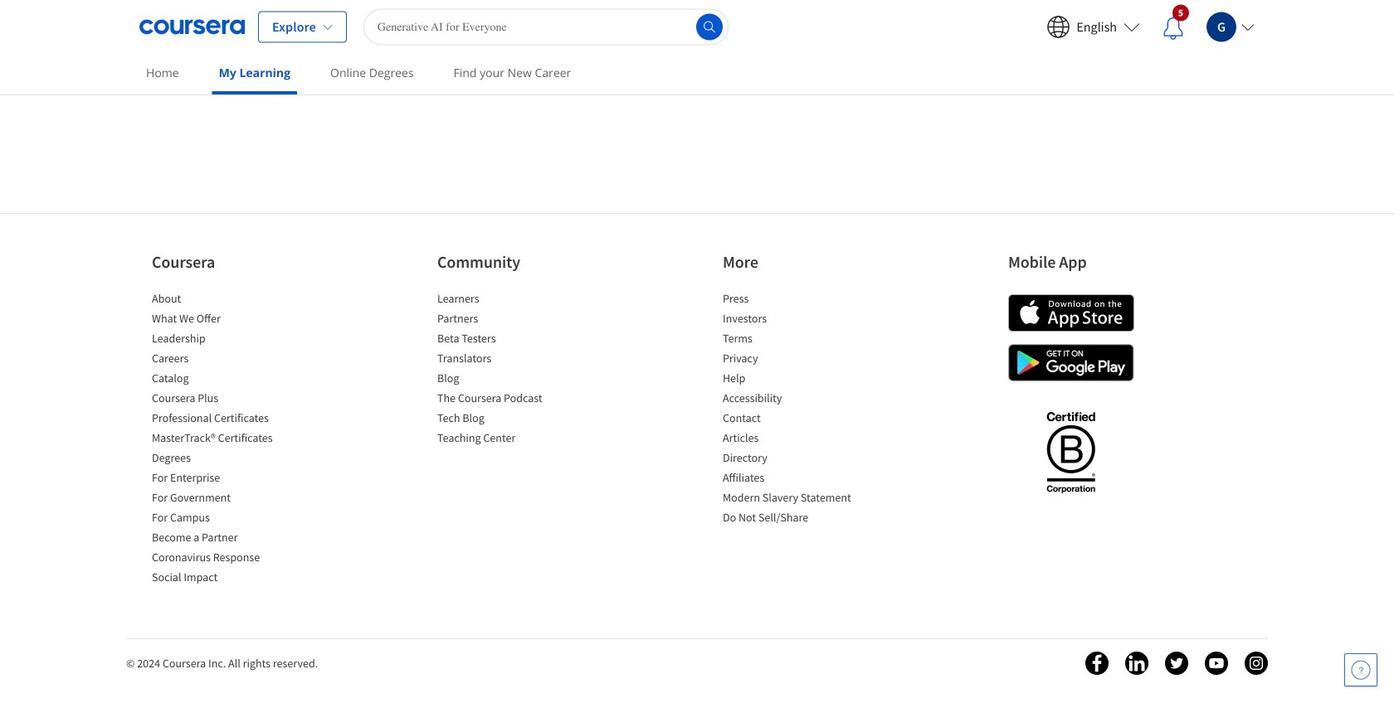 Task type: locate. For each thing, give the bounding box(es) containing it.
0 horizontal spatial list
[[152, 291, 293, 589]]

list item
[[152, 291, 293, 310], [438, 291, 579, 310], [723, 291, 864, 310], [152, 310, 293, 330], [438, 310, 579, 330], [723, 310, 864, 330], [152, 330, 293, 350], [438, 330, 579, 350], [723, 330, 864, 350], [152, 350, 293, 370], [438, 350, 579, 370], [723, 350, 864, 370], [152, 370, 293, 390], [438, 370, 579, 390], [723, 370, 864, 390], [152, 390, 293, 410], [438, 390, 579, 410], [723, 390, 864, 410], [152, 410, 293, 430], [438, 410, 579, 430], [723, 410, 864, 430], [152, 430, 293, 450], [438, 430, 579, 450], [723, 430, 864, 450], [152, 450, 293, 470], [723, 450, 864, 470], [152, 470, 293, 490], [723, 470, 864, 490], [152, 490, 293, 510], [723, 490, 864, 510], [152, 510, 293, 530], [723, 510, 864, 530], [152, 530, 293, 550], [152, 550, 293, 570], [152, 570, 293, 589]]

coursera youtube image
[[1205, 653, 1229, 676]]

2 horizontal spatial list
[[723, 291, 864, 530]]

1 horizontal spatial list
[[438, 291, 579, 450]]

help center image
[[1352, 661, 1371, 681]]

logo of certified b corporation image
[[1037, 403, 1105, 502]]

None search field
[[364, 9, 729, 45]]

3 list from the left
[[723, 291, 864, 530]]

list
[[152, 291, 293, 589], [438, 291, 579, 450], [723, 291, 864, 530]]

tab panel
[[139, 0, 1255, 187]]

1 list from the left
[[152, 291, 293, 589]]



Task type: vqa. For each thing, say whether or not it's contained in the screenshot.
middle list
yes



Task type: describe. For each thing, give the bounding box(es) containing it.
coursera linkedin image
[[1126, 653, 1149, 676]]

download on the app store image
[[1009, 295, 1135, 332]]

2 list from the left
[[438, 291, 579, 450]]

coursera facebook image
[[1086, 653, 1109, 676]]

coursera twitter image
[[1166, 653, 1189, 676]]

get it on google play image
[[1009, 345, 1135, 382]]

coursera instagram image
[[1245, 653, 1269, 676]]

coursera image
[[139, 14, 245, 40]]



